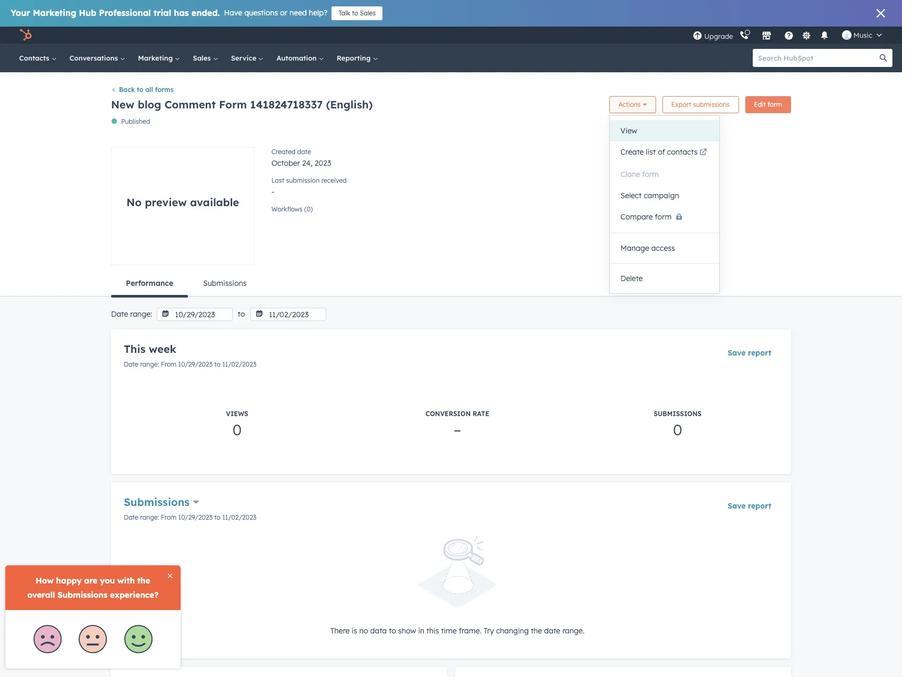 Task type: locate. For each thing, give the bounding box(es) containing it.
have
[[224, 8, 242, 18]]

date down submissions popup button
[[124, 514, 138, 522]]

1 vertical spatial date
[[124, 361, 138, 369]]

compare form button
[[610, 206, 720, 229]]

marketing
[[33, 7, 76, 18], [138, 54, 175, 62]]

2 0 from the left
[[674, 421, 683, 439]]

0 vertical spatial date
[[297, 148, 311, 156]]

0 vertical spatial date range: from 10/29/2023 to 11/02/2023
[[124, 361, 257, 369]]

1 horizontal spatial sales
[[360, 9, 376, 17]]

export submissions
[[672, 101, 730, 109]]

1 vertical spatial submissions
[[654, 410, 702, 418]]

clone form
[[621, 170, 659, 179]]

of
[[658, 147, 666, 157]]

submissions 0
[[654, 410, 702, 439]]

service
[[231, 54, 259, 62]]

published
[[121, 118, 150, 126]]

conversion
[[426, 410, 471, 418]]

1 horizontal spatial 0
[[674, 421, 683, 439]]

range.
[[563, 626, 585, 636]]

help image
[[785, 31, 794, 41]]

menu
[[692, 27, 890, 44]]

form
[[219, 98, 247, 111]]

1 link opens in a new window image from the top
[[700, 147, 707, 159]]

MM/DD/YYYY text field
[[157, 308, 233, 321], [250, 308, 327, 321]]

1 vertical spatial save report button
[[721, 496, 779, 511]]

no
[[360, 626, 368, 636]]

from down week
[[161, 361, 177, 369]]

date range:
[[111, 310, 152, 319]]

conversion rate –
[[426, 410, 490, 439]]

11/02/2023 for 1st save report button from the bottom of the page
[[222, 514, 257, 522]]

marketing left hub at the left of page
[[33, 7, 76, 18]]

contacts link
[[13, 44, 63, 72]]

1 vertical spatial form
[[643, 170, 659, 179]]

10/29/2023 for 1st save report button from the bottom of the page
[[178, 514, 213, 522]]

form right clone
[[643, 170, 659, 179]]

0 vertical spatial date
[[111, 310, 128, 319]]

compare
[[621, 212, 653, 222]]

1 vertical spatial date
[[545, 626, 561, 636]]

sales left "service"
[[193, 54, 213, 62]]

marketing up the all
[[138, 54, 175, 62]]

0 vertical spatial save report button
[[721, 342, 779, 358]]

form for edit form
[[768, 101, 783, 109]]

forms
[[155, 86, 174, 94]]

2 vertical spatial date
[[124, 514, 138, 522]]

sales right talk on the left
[[360, 9, 376, 17]]

date up 24,
[[297, 148, 311, 156]]

export
[[672, 101, 692, 109]]

back
[[119, 86, 135, 94]]

your marketing hub professional trial has ended. have questions or need help?
[[11, 7, 328, 18]]

marketplaces image
[[762, 31, 772, 41]]

new
[[111, 98, 135, 111]]

delete
[[621, 274, 643, 283]]

0 vertical spatial save
[[728, 348, 746, 358]]

from down submissions popup button
[[161, 514, 177, 522]]

2 save from the top
[[728, 501, 746, 511]]

1 vertical spatial 10/29/2023
[[178, 514, 213, 522]]

submissions
[[203, 279, 247, 288], [654, 410, 702, 418], [124, 496, 190, 509]]

0 vertical spatial from
[[161, 361, 177, 369]]

in
[[419, 626, 425, 636]]

1 horizontal spatial mm/dd/yyyy text field
[[250, 308, 327, 321]]

range: down submissions popup button
[[140, 514, 159, 522]]

form inside banner
[[768, 101, 783, 109]]

10/29/2023
[[178, 361, 213, 369], [178, 514, 213, 522]]

date right 'the' at the bottom of page
[[545, 626, 561, 636]]

1 10/29/2023 from the top
[[178, 361, 213, 369]]

2 save report from the top
[[728, 501, 772, 511]]

october
[[272, 159, 300, 168]]

range: down this week
[[140, 361, 159, 369]]

hub
[[79, 7, 96, 18]]

1 vertical spatial from
[[161, 514, 177, 522]]

2 from from the top
[[161, 514, 177, 522]]

help?
[[309, 8, 328, 18]]

0 horizontal spatial sales
[[193, 54, 213, 62]]

this
[[427, 626, 439, 636]]

0 vertical spatial report
[[749, 348, 772, 358]]

0 vertical spatial save report
[[728, 348, 772, 358]]

create list of contacts link
[[610, 141, 720, 164]]

navigation
[[111, 271, 792, 298]]

-
[[272, 187, 275, 197]]

1 horizontal spatial marketing
[[138, 54, 175, 62]]

1 vertical spatial save report
[[728, 501, 772, 511]]

1 horizontal spatial submissions
[[203, 279, 247, 288]]

hubspot image
[[19, 29, 32, 41]]

link opens in a new window image
[[700, 147, 707, 159], [700, 149, 707, 157]]

range: for there is no data to show in this time frame. try changing the date range.
[[140, 514, 159, 522]]

delete button
[[610, 268, 720, 289]]

save report
[[728, 348, 772, 358], [728, 501, 772, 511]]

0 vertical spatial 10/29/2023
[[178, 361, 213, 369]]

date down this
[[124, 361, 138, 369]]

2 11/02/2023 from the top
[[222, 514, 257, 522]]

conversations
[[69, 54, 120, 62]]

range:
[[130, 310, 152, 319], [140, 361, 159, 369], [140, 514, 159, 522]]

talk to sales
[[339, 9, 376, 17]]

1 vertical spatial save
[[728, 501, 746, 511]]

0 inside submissions 0
[[674, 421, 683, 439]]

help button
[[780, 27, 798, 44]]

1 0 from the left
[[233, 421, 242, 439]]

clone
[[621, 170, 641, 179]]

0 vertical spatial marketing
[[33, 7, 76, 18]]

0 horizontal spatial date
[[297, 148, 311, 156]]

2 horizontal spatial submissions
[[654, 410, 702, 418]]

new blog comment form 141824718337 (english) banner
[[111, 93, 792, 118]]

is
[[352, 626, 358, 636]]

date
[[111, 310, 128, 319], [124, 361, 138, 369], [124, 514, 138, 522]]

save report button
[[721, 342, 779, 358], [721, 496, 779, 511]]

range: down performance button
[[130, 310, 152, 319]]

preview
[[145, 196, 187, 209]]

select campaign
[[621, 191, 680, 200]]

need
[[290, 8, 307, 18]]

date range: from 10/29/2023 to 11/02/2023 down week
[[124, 361, 257, 369]]

sales inside button
[[360, 9, 376, 17]]

2 mm/dd/yyyy text field from the left
[[250, 308, 327, 321]]

0 inside views 0
[[233, 421, 242, 439]]

0 vertical spatial sales
[[360, 9, 376, 17]]

upgrade
[[705, 32, 734, 40]]

0 vertical spatial range:
[[130, 310, 152, 319]]

–
[[454, 421, 462, 439]]

search image
[[880, 54, 888, 62]]

date up this
[[111, 310, 128, 319]]

week
[[149, 342, 176, 356]]

2 link opens in a new window image from the top
[[700, 149, 707, 157]]

Search HubSpot search field
[[753, 49, 884, 67]]

1 vertical spatial marketing
[[138, 54, 175, 62]]

sales link
[[187, 44, 225, 72]]

2 vertical spatial range:
[[140, 514, 159, 522]]

submissions inside button
[[203, 279, 247, 288]]

0 horizontal spatial 0
[[233, 421, 242, 439]]

upgrade image
[[693, 31, 703, 41]]

1 horizontal spatial date
[[545, 626, 561, 636]]

sales
[[360, 9, 376, 17], [193, 54, 213, 62]]

2 report from the top
[[749, 501, 772, 511]]

1 from from the top
[[161, 361, 177, 369]]

manage
[[621, 243, 650, 253]]

11/02/2023
[[222, 361, 257, 369], [222, 514, 257, 522]]

0 vertical spatial submissions
[[203, 279, 247, 288]]

form down select campaign button
[[655, 212, 672, 222]]

2 vertical spatial submissions
[[124, 496, 190, 509]]

0 horizontal spatial mm/dd/yyyy text field
[[157, 308, 233, 321]]

0 vertical spatial 11/02/2023
[[222, 361, 257, 369]]

1 report from the top
[[749, 348, 772, 358]]

1 vertical spatial report
[[749, 501, 772, 511]]

greg robinson image
[[843, 30, 852, 40]]

report for 1st save report button from the bottom of the page
[[749, 501, 772, 511]]

2 vertical spatial form
[[655, 212, 672, 222]]

(0)
[[305, 205, 313, 213]]

hubspot link
[[13, 29, 40, 41]]

1 vertical spatial date range: from 10/29/2023 to 11/02/2023
[[124, 514, 257, 522]]

date range: from 10/29/2023 to 11/02/2023 down submissions popup button
[[124, 514, 257, 522]]

the
[[531, 626, 543, 636]]

submission
[[286, 177, 320, 185]]

1 11/02/2023 from the top
[[222, 361, 257, 369]]

2 10/29/2023 from the top
[[178, 514, 213, 522]]

workflows
[[272, 205, 303, 213]]

navigation containing performance
[[111, 271, 792, 298]]

141824718337
[[250, 98, 323, 111]]

1 vertical spatial 11/02/2023
[[222, 514, 257, 522]]

1 save report from the top
[[728, 348, 772, 358]]

form right the edit
[[768, 101, 783, 109]]

date for there is no data to show in this time frame. try changing the date range.
[[124, 514, 138, 522]]

date for to
[[111, 310, 128, 319]]

time
[[441, 626, 457, 636]]

access
[[652, 243, 676, 253]]

date range: from 10/29/2023 to 11/02/2023
[[124, 361, 257, 369], [124, 514, 257, 522]]

views 0
[[226, 410, 248, 439]]

0 vertical spatial form
[[768, 101, 783, 109]]

from
[[161, 361, 177, 369], [161, 514, 177, 522]]

rate
[[473, 410, 490, 418]]

form
[[768, 101, 783, 109], [643, 170, 659, 179], [655, 212, 672, 222]]

manage access
[[621, 243, 676, 253]]

0 horizontal spatial submissions
[[124, 496, 190, 509]]



Task type: describe. For each thing, give the bounding box(es) containing it.
marketing link
[[132, 44, 187, 72]]

0 for views 0
[[233, 421, 242, 439]]

reporting
[[337, 54, 373, 62]]

form for clone form
[[643, 170, 659, 179]]

blog
[[138, 98, 161, 111]]

1 mm/dd/yyyy text field from the left
[[157, 308, 233, 321]]

actions
[[619, 101, 641, 109]]

manage access button
[[610, 238, 720, 259]]

range: for to
[[130, 310, 152, 319]]

view
[[621, 126, 638, 136]]

your
[[11, 7, 30, 18]]

automation link
[[270, 44, 331, 72]]

or
[[280, 8, 288, 18]]

views
[[226, 410, 248, 418]]

performance button
[[111, 271, 188, 298]]

1 vertical spatial range:
[[140, 361, 159, 369]]

no
[[126, 196, 142, 209]]

trial
[[154, 7, 171, 18]]

export submissions button
[[663, 96, 739, 113]]

11/02/2023 for second save report button from the bottom of the page
[[222, 361, 257, 369]]

from for 1st save report button from the bottom of the page
[[161, 514, 177, 522]]

edit form
[[755, 101, 783, 109]]

has
[[174, 7, 189, 18]]

music
[[854, 31, 873, 39]]

edit form button
[[746, 96, 792, 113]]

reporting link
[[331, 44, 385, 72]]

1 save report button from the top
[[721, 342, 779, 358]]

try
[[484, 626, 494, 636]]

performance
[[126, 279, 173, 288]]

settings image
[[802, 31, 812, 41]]

save report for second save report button from the bottom of the page
[[728, 348, 772, 358]]

calling icon image
[[740, 31, 750, 40]]

create
[[621, 147, 644, 157]]

this
[[124, 342, 146, 356]]

1 vertical spatial sales
[[193, 54, 213, 62]]

to inside button
[[352, 9, 358, 17]]

created date october 24, 2023
[[272, 148, 331, 168]]

available
[[190, 196, 239, 209]]

edit
[[755, 101, 766, 109]]

select
[[621, 191, 642, 200]]

last submission received - workflows (0)
[[272, 177, 347, 213]]

2023
[[315, 159, 331, 168]]

date inside created date october 24, 2023
[[297, 148, 311, 156]]

there is no data to show in this time frame. try changing the date range.
[[331, 626, 585, 636]]

menu containing music
[[692, 27, 890, 44]]

2 save report button from the top
[[721, 496, 779, 511]]

submissions
[[694, 101, 730, 109]]

1 date range: from 10/29/2023 to 11/02/2023 from the top
[[124, 361, 257, 369]]

conversations link
[[63, 44, 132, 72]]

list
[[646, 147, 656, 157]]

clone form button
[[610, 164, 720, 185]]

compare form
[[621, 212, 672, 222]]

submissions inside popup button
[[124, 496, 190, 509]]

frame.
[[459, 626, 482, 636]]

talk
[[339, 9, 350, 17]]

new blog comment form 141824718337 (english)
[[111, 98, 373, 111]]

comment
[[165, 98, 216, 111]]

report for second save report button from the bottom of the page
[[749, 348, 772, 358]]

contacts
[[19, 54, 51, 62]]

(english)
[[326, 98, 373, 111]]

show
[[398, 626, 416, 636]]

there
[[331, 626, 350, 636]]

create list of contacts
[[621, 147, 698, 157]]

automation
[[277, 54, 319, 62]]

close image
[[877, 9, 886, 18]]

service link
[[225, 44, 270, 72]]

notifications image
[[820, 31, 830, 41]]

24,
[[302, 159, 313, 168]]

submissions button
[[188, 271, 262, 296]]

data
[[370, 626, 387, 636]]

select campaign button
[[610, 185, 720, 206]]

submissions button
[[124, 495, 200, 510]]

talk to sales button
[[332, 6, 383, 20]]

10/29/2023 for second save report button from the bottom of the page
[[178, 361, 213, 369]]

0 for submissions 0
[[674, 421, 683, 439]]

created
[[272, 148, 296, 156]]

notifications button
[[816, 27, 834, 44]]

marketplaces button
[[756, 27, 778, 44]]

1 save from the top
[[728, 348, 746, 358]]

search button
[[875, 49, 893, 67]]

form for compare form
[[655, 212, 672, 222]]

ended.
[[192, 7, 220, 18]]

2 date range: from 10/29/2023 to 11/02/2023 from the top
[[124, 514, 257, 522]]

changing
[[497, 626, 529, 636]]

settings link
[[801, 30, 814, 41]]

back to all forms
[[119, 86, 174, 94]]

from for second save report button from the bottom of the page
[[161, 361, 177, 369]]

save report for 1st save report button from the bottom of the page
[[728, 501, 772, 511]]

0 horizontal spatial marketing
[[33, 7, 76, 18]]

received
[[322, 177, 347, 185]]

music button
[[836, 27, 889, 44]]

professional
[[99, 7, 151, 18]]



Task type: vqa. For each thing, say whether or not it's contained in the screenshot.
"MM/DD/YYYY" text field
yes



